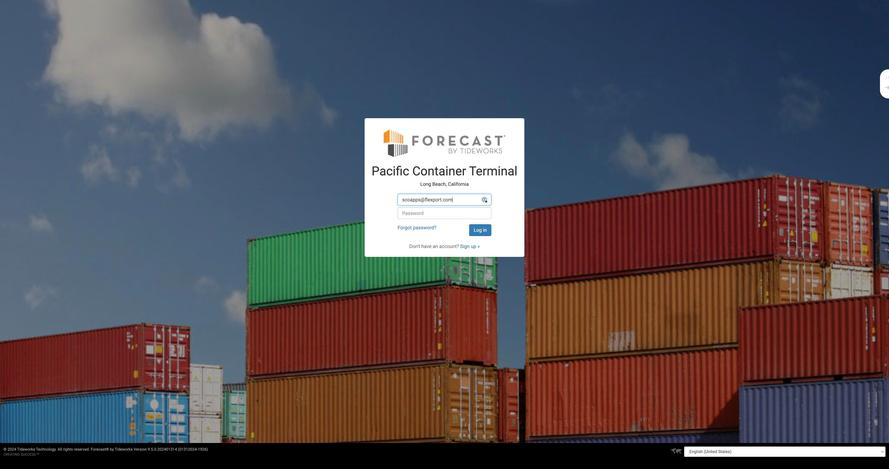 Task type: describe. For each thing, give the bounding box(es) containing it.
forecast® by tideworks image
[[384, 129, 505, 158]]

Password password field
[[398, 208, 492, 220]]



Task type: locate. For each thing, give the bounding box(es) containing it.
Email or username text field
[[398, 194, 492, 206]]



Task type: vqa. For each thing, say whether or not it's contained in the screenshot.
the topmost Shippers
no



